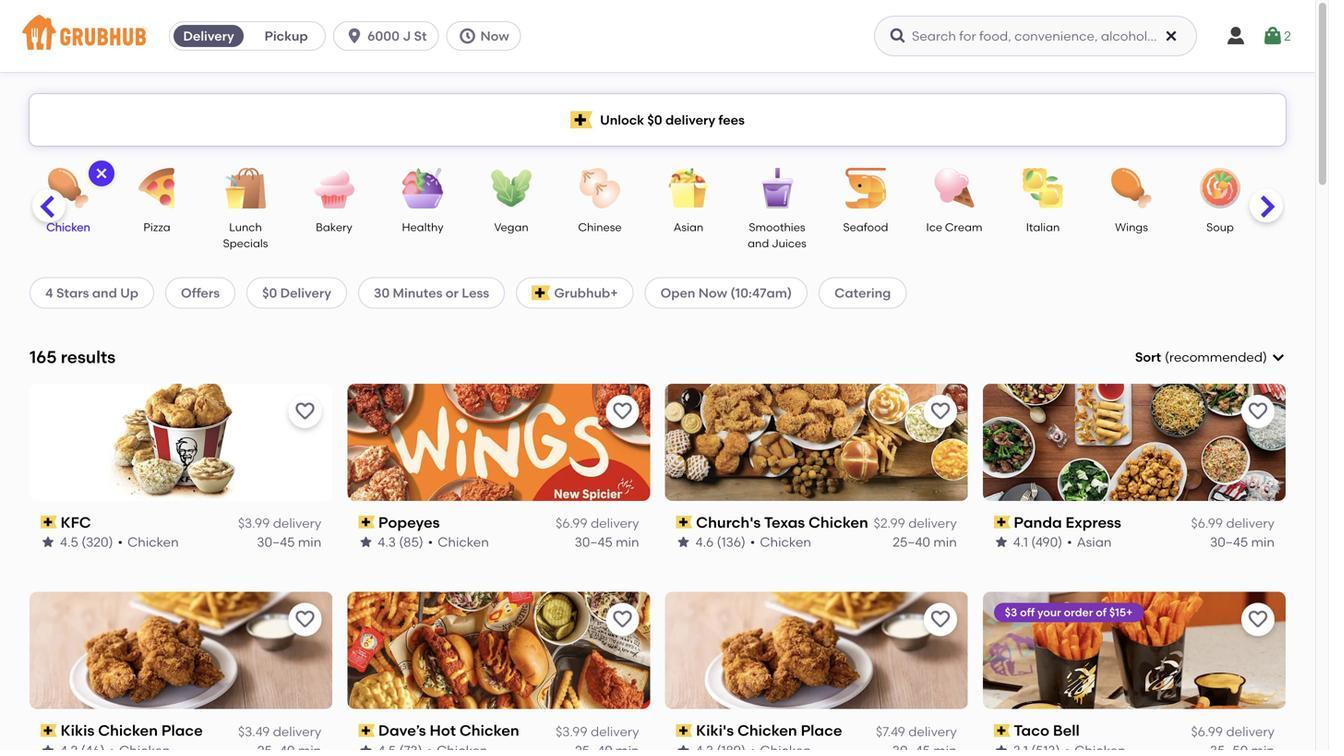 Task type: describe. For each thing, give the bounding box(es) containing it.
$0 delivery
[[262, 285, 331, 301]]

30
[[374, 285, 390, 301]]

subscription pass image for kiki's chicken place
[[676, 725, 693, 738]]

now inside "button"
[[480, 28, 509, 44]]

pickup button
[[247, 21, 325, 51]]

$2.99
[[874, 516, 905, 531]]

ice cream image
[[922, 168, 987, 209]]

dave's hot chicken logo image
[[347, 592, 650, 710]]

delivery button
[[170, 21, 247, 51]]

up
[[120, 285, 139, 301]]

chicken down chicken image
[[46, 221, 90, 234]]

svg image inside now "button"
[[458, 27, 477, 45]]

star icon image for popeyes
[[358, 535, 373, 550]]

• asian
[[1067, 534, 1112, 550]]

$3.99 delivery for dave's hot chicken
[[556, 724, 639, 740]]

30–45 min for popeyes
[[575, 534, 639, 550]]

dave's
[[378, 722, 426, 740]]

)
[[1263, 349, 1267, 365]]

165 results
[[30, 347, 116, 367]]

kfc logo image
[[30, 384, 332, 501]]

chicken right kikis
[[98, 722, 158, 740]]

subscription pass image for kikis chicken place
[[41, 725, 57, 738]]

$3.99 delivery for kfc
[[238, 516, 321, 531]]

smoothies and juices image
[[745, 168, 810, 209]]

4.6
[[696, 534, 714, 550]]

checkout
[[1164, 683, 1225, 699]]

4.5 (320)
[[60, 534, 113, 550]]

proceed to checkout button
[[1035, 675, 1282, 708]]

now button
[[446, 21, 529, 51]]

save this restaurant button for popeyes
[[606, 395, 639, 428]]

min for kfc
[[298, 534, 321, 550]]

grubhub plus flag logo image for grubhub+
[[532, 286, 551, 300]]

italian image
[[1011, 168, 1075, 209]]

star icon image for taco bell
[[994, 743, 1009, 750]]

$3.99 for kfc
[[238, 516, 270, 531]]

svg image inside '2' button
[[1262, 25, 1284, 47]]

seafood
[[843, 221, 888, 234]]

panda express
[[1014, 514, 1121, 532]]

smoothies
[[749, 221, 806, 234]]

unlock
[[600, 112, 644, 128]]

italian
[[1026, 221, 1060, 234]]

save this restaurant button for kfc
[[288, 395, 321, 428]]

save this restaurant image for dave's hot chicken
[[612, 609, 634, 631]]

$3.99 for dave's hot chicken
[[556, 724, 588, 740]]

chicken right hot
[[460, 722, 519, 740]]

(85)
[[399, 534, 423, 550]]

(
[[1165, 349, 1169, 365]]

delivery for popeyes
[[591, 516, 639, 531]]

4.6 (136)
[[696, 534, 746, 550]]

4
[[45, 285, 53, 301]]

pizza
[[143, 221, 170, 234]]

25–40 min
[[893, 534, 957, 550]]

1 horizontal spatial asian
[[1077, 534, 1112, 550]]

unlock $0 delivery fees
[[600, 112, 745, 128]]

• chicken for kfc
[[118, 534, 179, 550]]

$3.49 delivery
[[238, 724, 321, 740]]

$3
[[1005, 606, 1017, 620]]

save this restaurant button for dave's hot chicken
[[606, 603, 639, 637]]

delivery for kiki's chicken place
[[909, 724, 957, 740]]

popeyes
[[378, 514, 440, 532]]

subscription pass image for dave's hot chicken
[[358, 725, 375, 738]]

subscription pass image for church's texas chicken
[[676, 516, 693, 529]]

4.1 (490)
[[1013, 534, 1063, 550]]

taco bell
[[1014, 722, 1080, 740]]

• for popeyes
[[428, 534, 433, 550]]

kikis chicken place logo image
[[30, 592, 332, 710]]

1 vertical spatial save this restaurant image
[[1247, 609, 1269, 631]]

$6.99 for taco bell
[[1191, 724, 1223, 740]]

save this restaurant image for church's texas chicken
[[929, 400, 952, 423]]

kikis chicken place
[[61, 722, 203, 740]]

save this restaurant image for panda express
[[1247, 400, 1269, 423]]

165
[[30, 347, 57, 367]]

4 stars and up
[[45, 285, 139, 301]]

save this restaurant button for kiki's chicken place
[[924, 603, 957, 637]]

ice
[[926, 221, 943, 234]]

$2.99 delivery
[[874, 516, 957, 531]]

subscription pass image for popeyes
[[358, 516, 375, 529]]

open now (10:47am)
[[661, 285, 792, 301]]

delivery for kikis chicken place
[[273, 724, 321, 740]]

30–45 min for panda express
[[1210, 534, 1275, 550]]

svg image inside field
[[1271, 350, 1286, 365]]

4.3
[[378, 534, 396, 550]]

your
[[1038, 606, 1061, 620]]

panda express logo image
[[983, 384, 1286, 501]]

healthy
[[402, 221, 444, 234]]

• for panda express
[[1067, 534, 1072, 550]]

panda
[[1014, 514, 1062, 532]]

and inside smoothies and juices
[[748, 237, 769, 250]]

0 vertical spatial $0
[[648, 112, 662, 128]]

church's texas chicken
[[696, 514, 868, 532]]

open
[[661, 285, 695, 301]]

smoothies and juices
[[748, 221, 807, 250]]

off
[[1020, 606, 1035, 620]]

offers
[[181, 285, 220, 301]]

6000 j st
[[368, 28, 427, 44]]

popeyes logo image
[[347, 384, 650, 501]]

subscription pass image for taco bell
[[994, 725, 1010, 738]]

specials
[[223, 237, 268, 250]]

j
[[403, 28, 411, 44]]

25–40
[[893, 534, 931, 550]]

vegan
[[494, 221, 529, 234]]

of
[[1096, 606, 1107, 620]]

$7.49
[[876, 724, 905, 740]]

save this restaurant image for popeyes
[[612, 400, 634, 423]]

to
[[1148, 683, 1161, 699]]

church's
[[696, 514, 761, 532]]

lunch specials
[[223, 221, 268, 250]]

min for panda express
[[1251, 534, 1275, 550]]

bell
[[1053, 722, 1080, 740]]

save this restaurant button for panda express
[[1242, 395, 1275, 428]]

chinese image
[[568, 168, 632, 209]]

star icon image for dave's hot chicken
[[358, 743, 373, 750]]

kikis
[[61, 722, 94, 740]]

4.3 (85)
[[378, 534, 423, 550]]

delivery for taco bell
[[1226, 724, 1275, 740]]

order
[[1064, 606, 1093, 620]]

$3.49
[[238, 724, 270, 740]]

delivery inside "delivery" button
[[183, 28, 234, 44]]

grubhub plus flag logo image for unlock $0 delivery fees
[[571, 111, 593, 129]]

star icon image for kfc
[[41, 535, 55, 550]]

• for church's texas chicken
[[750, 534, 755, 550]]

sort ( recommended )
[[1135, 349, 1267, 365]]

30–45 for popeyes
[[575, 534, 613, 550]]

30–45 for panda express
[[1210, 534, 1248, 550]]

kfc
[[61, 514, 91, 532]]

$7.49 delivery
[[876, 724, 957, 740]]



Task type: locate. For each thing, give the bounding box(es) containing it.
place for kiki's chicken place
[[801, 722, 842, 740]]

30 minutes or less
[[374, 285, 489, 301]]

proceed to checkout
[[1091, 683, 1225, 699]]

asian down express
[[1077, 534, 1112, 550]]

svg image
[[1262, 25, 1284, 47], [345, 27, 364, 45], [889, 27, 907, 45], [1164, 29, 1179, 43]]

1 horizontal spatial place
[[801, 722, 842, 740]]

3 • from the left
[[750, 534, 755, 550]]

grubhub plus flag logo image
[[571, 111, 593, 129], [532, 286, 551, 300]]

1 vertical spatial $3.99 delivery
[[556, 724, 639, 740]]

wings image
[[1099, 168, 1164, 209]]

None field
[[1135, 348, 1286, 367]]

1 30–45 from the left
[[257, 534, 295, 550]]

1 30–45 min from the left
[[257, 534, 321, 550]]

pickup
[[265, 28, 308, 44]]

asian down asian image
[[674, 221, 704, 234]]

stars
[[56, 285, 89, 301]]

place left $7.49
[[801, 722, 842, 740]]

4 min from the left
[[1251, 534, 1275, 550]]

kiki's
[[696, 722, 734, 740]]

delivery for panda express
[[1226, 516, 1275, 531]]

svg image inside 6000 j st button
[[345, 27, 364, 45]]

pizza image
[[125, 168, 189, 209]]

star icon image for kiki's chicken place
[[676, 743, 691, 750]]

0 horizontal spatial place
[[161, 722, 203, 740]]

3 30–45 from the left
[[1210, 534, 1248, 550]]

asian image
[[656, 168, 721, 209]]

svg image right )
[[1271, 350, 1286, 365]]

0 vertical spatial $3.99
[[238, 516, 270, 531]]

delivery down bakery in the left of the page
[[280, 285, 331, 301]]

grubhub plus flag logo image left "unlock"
[[571, 111, 593, 129]]

soup image
[[1188, 168, 1253, 209]]

subscription pass image left kfc
[[41, 516, 57, 529]]

• chicken down church's texas chicken
[[750, 534, 811, 550]]

0 horizontal spatial $0
[[262, 285, 277, 301]]

• chicken right (85)
[[428, 534, 489, 550]]

recommended
[[1169, 349, 1263, 365]]

1 horizontal spatial $3.99
[[556, 724, 588, 740]]

0 horizontal spatial save this restaurant image
[[294, 400, 316, 423]]

ice cream
[[926, 221, 983, 234]]

0 horizontal spatial 30–45
[[257, 534, 295, 550]]

save this restaurant image
[[294, 400, 316, 423], [1247, 609, 1269, 631]]

dave's hot chicken
[[378, 722, 519, 740]]

st
[[414, 28, 427, 44]]

• chicken for church's texas chicken
[[750, 534, 811, 550]]

main navigation navigation
[[0, 0, 1315, 72]]

taco
[[1014, 722, 1050, 740]]

(320)
[[81, 534, 113, 550]]

4 • from the left
[[1067, 534, 1072, 550]]

0 vertical spatial asian
[[674, 221, 704, 234]]

star icon image for panda express
[[994, 535, 1009, 550]]

2 min from the left
[[616, 534, 639, 550]]

or
[[446, 285, 459, 301]]

0 vertical spatial delivery
[[183, 28, 234, 44]]

min
[[298, 534, 321, 550], [616, 534, 639, 550], [934, 534, 957, 550], [1251, 534, 1275, 550]]

2 horizontal spatial • chicken
[[750, 534, 811, 550]]

$6.99 delivery for panda express
[[1191, 516, 1275, 531]]

0 vertical spatial now
[[480, 28, 509, 44]]

1 horizontal spatial delivery
[[280, 285, 331, 301]]

lunch
[[229, 221, 262, 234]]

1 horizontal spatial 30–45
[[575, 534, 613, 550]]

•
[[118, 534, 123, 550], [428, 534, 433, 550], [750, 534, 755, 550], [1067, 534, 1072, 550]]

cream
[[945, 221, 983, 234]]

express
[[1066, 514, 1121, 532]]

(136)
[[717, 534, 746, 550]]

1 horizontal spatial now
[[699, 285, 727, 301]]

$6.99 for panda express
[[1191, 516, 1223, 531]]

1 horizontal spatial and
[[748, 237, 769, 250]]

hot
[[430, 722, 456, 740]]

subscription pass image
[[358, 516, 375, 529], [676, 516, 693, 529], [358, 725, 375, 738]]

2 horizontal spatial 30–45 min
[[1210, 534, 1275, 550]]

4.5
[[60, 534, 78, 550]]

subscription pass image for kfc
[[41, 516, 57, 529]]

1 vertical spatial and
[[92, 285, 117, 301]]

subscription pass image left church's
[[676, 516, 693, 529]]

kiki's chicken place
[[696, 722, 842, 740]]

30–45 min for kfc
[[257, 534, 321, 550]]

save this restaurant image for kiki's chicken place
[[929, 609, 952, 631]]

1 • from the left
[[118, 534, 123, 550]]

star icon image
[[41, 535, 55, 550], [358, 535, 373, 550], [676, 535, 691, 550], [994, 535, 1009, 550], [41, 743, 55, 750], [358, 743, 373, 750], [676, 743, 691, 750], [994, 743, 1009, 750]]

• chicken right "(320)"
[[118, 534, 179, 550]]

save this restaurant button for kikis chicken place
[[288, 603, 321, 637]]

and left up
[[92, 285, 117, 301]]

healthy image
[[390, 168, 455, 209]]

delivery left the pickup button on the left of the page
[[183, 28, 234, 44]]

0 vertical spatial save this restaurant image
[[294, 400, 316, 423]]

1 vertical spatial now
[[699, 285, 727, 301]]

30–45 min
[[257, 534, 321, 550], [575, 534, 639, 550], [1210, 534, 1275, 550]]

svg image
[[1225, 25, 1247, 47], [458, 27, 477, 45], [94, 166, 109, 181], [1271, 350, 1286, 365]]

subscription pass image left popeyes
[[358, 516, 375, 529]]

2 place from the left
[[801, 722, 842, 740]]

asian
[[674, 221, 704, 234], [1077, 534, 1112, 550]]

• down 'panda express'
[[1067, 534, 1072, 550]]

2 • from the left
[[428, 534, 433, 550]]

svg image left pizza image
[[94, 166, 109, 181]]

wings
[[1115, 221, 1148, 234]]

3 30–45 min from the left
[[1210, 534, 1275, 550]]

$6.99
[[556, 516, 588, 531], [1191, 516, 1223, 531], [1191, 724, 1223, 740]]

chicken down texas
[[760, 534, 811, 550]]

subscription pass image left dave's at the bottom
[[358, 725, 375, 738]]

taco bell logo image
[[983, 592, 1286, 710]]

30–45 for kfc
[[257, 534, 295, 550]]

$3 off your order of $15+
[[1005, 606, 1133, 620]]

and
[[748, 237, 769, 250], [92, 285, 117, 301]]

0 horizontal spatial and
[[92, 285, 117, 301]]

1 horizontal spatial 30–45 min
[[575, 534, 639, 550]]

6000 j st button
[[333, 21, 446, 51]]

kiki's chicken place logo image
[[665, 592, 968, 710]]

place
[[161, 722, 203, 740], [801, 722, 842, 740]]

texas
[[764, 514, 805, 532]]

$6.99 delivery for taco bell
[[1191, 724, 1275, 740]]

lunch specials image
[[213, 168, 278, 209]]

place for kikis chicken place
[[161, 722, 203, 740]]

minutes
[[393, 285, 443, 301]]

2 30–45 min from the left
[[575, 534, 639, 550]]

min for church's texas chicken
[[934, 534, 957, 550]]

subscription pass image left kikis
[[41, 725, 57, 738]]

3 • chicken from the left
[[750, 534, 811, 550]]

4.1
[[1013, 534, 1028, 550]]

• right (136)
[[750, 534, 755, 550]]

1 horizontal spatial save this restaurant image
[[1247, 609, 1269, 631]]

vegan image
[[479, 168, 544, 209]]

now right st
[[480, 28, 509, 44]]

1 min from the left
[[298, 534, 321, 550]]

• right "(320)"
[[118, 534, 123, 550]]

2 30–45 from the left
[[575, 534, 613, 550]]

1 horizontal spatial $3.99 delivery
[[556, 724, 639, 740]]

6000
[[368, 28, 400, 44]]

subscription pass image left panda
[[994, 516, 1010, 529]]

0 horizontal spatial $3.99
[[238, 516, 270, 531]]

save this restaurant button
[[288, 395, 321, 428], [606, 395, 639, 428], [924, 395, 957, 428], [1242, 395, 1275, 428], [288, 603, 321, 637], [606, 603, 639, 637], [924, 603, 957, 637], [1242, 603, 1275, 637]]

$15+
[[1109, 606, 1133, 620]]

seafood image
[[834, 168, 898, 209]]

0 horizontal spatial now
[[480, 28, 509, 44]]

$6.99 delivery for popeyes
[[556, 516, 639, 531]]

save this restaurant button for church's texas chicken
[[924, 395, 957, 428]]

1 vertical spatial $0
[[262, 285, 277, 301]]

now
[[480, 28, 509, 44], [699, 285, 727, 301]]

1 • chicken from the left
[[118, 534, 179, 550]]

$0 down specials
[[262, 285, 277, 301]]

30–45
[[257, 534, 295, 550], [575, 534, 613, 550], [1210, 534, 1248, 550]]

less
[[462, 285, 489, 301]]

subscription pass image left taco
[[994, 725, 1010, 738]]

0 vertical spatial grubhub plus flag logo image
[[571, 111, 593, 129]]

$6.99 for popeyes
[[556, 516, 588, 531]]

fees
[[719, 112, 745, 128]]

2 horizontal spatial 30–45
[[1210, 534, 1248, 550]]

1 place from the left
[[161, 722, 203, 740]]

1 horizontal spatial • chicken
[[428, 534, 489, 550]]

svg image right st
[[458, 27, 477, 45]]

1 vertical spatial asian
[[1077, 534, 1112, 550]]

$0 right "unlock"
[[648, 112, 662, 128]]

delivery for kfc
[[273, 516, 321, 531]]

chicken right (85)
[[438, 534, 489, 550]]

0 horizontal spatial delivery
[[183, 28, 234, 44]]

chicken right kiki's
[[738, 722, 797, 740]]

1 vertical spatial grubhub plus flag logo image
[[532, 286, 551, 300]]

subscription pass image
[[41, 516, 57, 529], [994, 516, 1010, 529], [41, 725, 57, 738], [676, 725, 693, 738], [994, 725, 1010, 738]]

grubhub+
[[554, 285, 618, 301]]

proceed
[[1091, 683, 1145, 699]]

bakery
[[316, 221, 352, 234]]

1 vertical spatial $3.99
[[556, 724, 588, 740]]

1 vertical spatial delivery
[[280, 285, 331, 301]]

chicken left $2.99
[[809, 514, 868, 532]]

0 horizontal spatial grubhub plus flag logo image
[[532, 286, 551, 300]]

place left $3.49
[[161, 722, 203, 740]]

church's texas chicken logo image
[[665, 384, 968, 501]]

sort
[[1135, 349, 1161, 365]]

bakery image
[[302, 168, 366, 209]]

0 vertical spatial and
[[748, 237, 769, 250]]

3 min from the left
[[934, 534, 957, 550]]

1 horizontal spatial grubhub plus flag logo image
[[571, 111, 593, 129]]

• chicken for popeyes
[[428, 534, 489, 550]]

$3.99 delivery
[[238, 516, 321, 531], [556, 724, 639, 740]]

juices
[[772, 237, 807, 250]]

(10:47am)
[[731, 285, 792, 301]]

save this restaurant image
[[612, 400, 634, 423], [929, 400, 952, 423], [1247, 400, 1269, 423], [294, 609, 316, 631], [612, 609, 634, 631], [929, 609, 952, 631]]

0 horizontal spatial • chicken
[[118, 534, 179, 550]]

none field containing sort
[[1135, 348, 1286, 367]]

chinese
[[578, 221, 622, 234]]

subscription pass image for panda express
[[994, 516, 1010, 529]]

catering
[[835, 285, 891, 301]]

1 horizontal spatial $0
[[648, 112, 662, 128]]

Search for food, convenience, alcohol... search field
[[874, 16, 1197, 56]]

and down smoothies
[[748, 237, 769, 250]]

results
[[61, 347, 116, 367]]

svg image left '2' button
[[1225, 25, 1247, 47]]

2
[[1284, 28, 1291, 44]]

• right (85)
[[428, 534, 433, 550]]

0 horizontal spatial asian
[[674, 221, 704, 234]]

star icon image for church's texas chicken
[[676, 535, 691, 550]]

grubhub plus flag logo image left grubhub+
[[532, 286, 551, 300]]

star icon image for kikis chicken place
[[41, 743, 55, 750]]

$0
[[648, 112, 662, 128], [262, 285, 277, 301]]

delivery for church's texas chicken
[[909, 516, 957, 531]]

chicken right "(320)"
[[127, 534, 179, 550]]

save this restaurant image for kikis chicken place
[[294, 609, 316, 631]]

chicken image
[[36, 168, 101, 209]]

min for popeyes
[[616, 534, 639, 550]]

(490)
[[1031, 534, 1063, 550]]

0 horizontal spatial $3.99 delivery
[[238, 516, 321, 531]]

• for kfc
[[118, 534, 123, 550]]

0 horizontal spatial 30–45 min
[[257, 534, 321, 550]]

now right open
[[699, 285, 727, 301]]

$3.99
[[238, 516, 270, 531], [556, 724, 588, 740]]

subscription pass image left kiki's
[[676, 725, 693, 738]]

0 vertical spatial $3.99 delivery
[[238, 516, 321, 531]]

• chicken
[[118, 534, 179, 550], [428, 534, 489, 550], [750, 534, 811, 550]]

delivery for dave's hot chicken
[[591, 724, 639, 740]]

delivery
[[183, 28, 234, 44], [280, 285, 331, 301]]

2 • chicken from the left
[[428, 534, 489, 550]]



Task type: vqa. For each thing, say whether or not it's contained in the screenshot.


